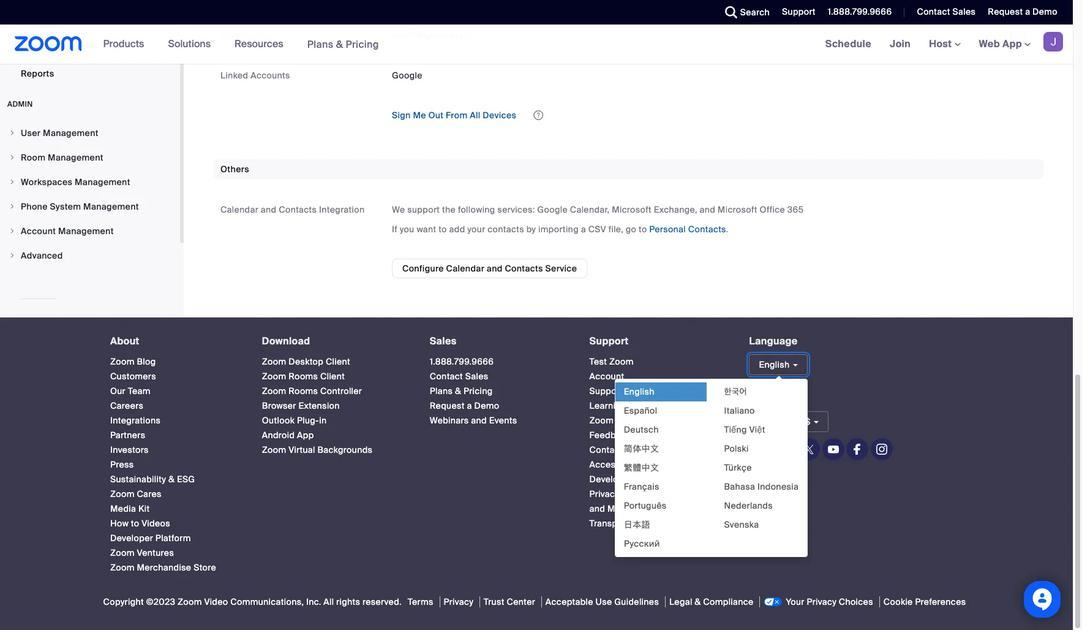 Task type: describe. For each thing, give the bounding box(es) containing it.
banner containing products
[[0, 25, 1074, 64]]

resources
[[235, 37, 284, 50]]

italiano
[[725, 405, 756, 416]]

scheduler
[[21, 42, 64, 53]]

2 microsoft from the left
[[718, 204, 758, 215]]

webinars and events link
[[430, 415, 518, 426]]

linked
[[221, 70, 248, 81]]

accounts
[[251, 70, 290, 81]]

join link
[[881, 25, 921, 64]]

support up test zoom link
[[590, 335, 629, 347]]

1 horizontal spatial google
[[538, 204, 568, 215]]

me
[[413, 110, 426, 121]]

svenska link
[[716, 515, 808, 534]]

sales inside 1.888.799.9666 contact sales plans & pricing request a demo webinars and events
[[466, 371, 489, 382]]

press link
[[110, 459, 134, 470]]

join
[[891, 37, 911, 50]]

1 microsoft from the left
[[612, 204, 652, 215]]

app inside the 'zoom desktop client zoom rooms client zoom rooms controller browser extension outlook plug-in android app zoom virtual backgrounds'
[[297, 429, 314, 440]]

trust center
[[484, 596, 536, 607]]

zoom ventures link
[[110, 547, 174, 558]]

room management
[[21, 152, 103, 163]]

right image for account management
[[9, 227, 16, 235]]

us
[[626, 444, 637, 455]]

profile picture image
[[1044, 32, 1064, 51]]

center up about link at the left bottom of page
[[87, 317, 116, 328]]

feedback button
[[590, 429, 631, 440]]

user
[[21, 127, 41, 138]]

we support the following services: google calendar, microsoft exchange, and microsoft office 365
[[392, 204, 804, 215]]

zoom learning center link
[[21, 317, 116, 328]]

search button
[[716, 0, 774, 25]]

contact inside test zoom account support center learning center zoom community feedback contact us accessibility developer support privacy, security, legal policies, and modern slavery act transparency statement
[[590, 444, 623, 455]]

right image for workspaces management
[[9, 178, 16, 186]]

sustainability & esg link
[[110, 473, 195, 485]]

1 privacy from the left
[[444, 596, 474, 607]]

indonesia
[[758, 481, 799, 492]]

personal menu menu
[[0, 0, 180, 87]]

integrations link
[[110, 415, 161, 426]]

0 vertical spatial contact
[[918, 6, 951, 17]]

& inside 1.888.799.9666 contact sales plans & pricing request a demo webinars and events
[[455, 385, 462, 396]]

search
[[741, 7, 770, 18]]

2 horizontal spatial a
[[1026, 6, 1031, 17]]

español
[[624, 405, 658, 416]]

zoom virtual backgrounds link
[[262, 444, 373, 455]]

support down 繁體中文
[[635, 473, 669, 485]]

currency heading
[[750, 392, 978, 405]]

linked accounts
[[221, 70, 290, 81]]

in
[[319, 415, 327, 426]]

management up account management menu item on the top of page
[[83, 201, 139, 212]]

press
[[110, 459, 134, 470]]

pricing inside product information navigation
[[346, 38, 379, 51]]

简体中文
[[624, 443, 660, 454]]

nederlands
[[725, 500, 773, 511]]

sign-
[[221, 30, 243, 41]]

reserved.
[[363, 596, 402, 607]]

advanced menu item
[[0, 244, 180, 267]]

service
[[546, 263, 578, 274]]

admin
[[7, 99, 33, 109]]

inc.
[[306, 596, 321, 607]]

app inside meetings navigation
[[1003, 37, 1023, 50]]

cookie preferences
[[884, 596, 967, 607]]

right image for phone system management
[[9, 203, 16, 210]]

0 horizontal spatial sales
[[430, 335, 457, 347]]

1 rooms from the top
[[289, 371, 318, 382]]

0 vertical spatial client
[[326, 356, 351, 367]]

merchandise
[[137, 562, 191, 573]]

media
[[110, 503, 136, 514]]

choices
[[840, 596, 874, 607]]

account link
[[590, 371, 625, 382]]

meetings navigation
[[817, 25, 1074, 64]]

video
[[204, 596, 228, 607]]

.
[[727, 224, 729, 235]]

1 horizontal spatial a
[[581, 224, 586, 235]]

integration
[[319, 204, 365, 215]]

& inside zoom blog customers our team careers integrations partners investors press sustainability & esg zoom cares media kit how to videos developer platform zoom ventures zoom merchandise store
[[168, 473, 175, 485]]

our team link
[[110, 385, 151, 396]]

account inside menu item
[[21, 226, 56, 237]]

1 vertical spatial client
[[321, 371, 345, 382]]

español link
[[616, 401, 708, 420]]

sign me out from all devices
[[392, 110, 517, 121]]

bahasa indonesia link
[[716, 477, 808, 496]]

your
[[468, 224, 486, 235]]

following
[[458, 204, 496, 215]]

trust center link
[[480, 596, 539, 607]]

videos
[[142, 518, 170, 529]]

request inside 1.888.799.9666 contact sales plans & pricing request a demo webinars and events
[[430, 400, 465, 411]]

feedback
[[590, 429, 631, 440]]

2 horizontal spatial contacts
[[689, 224, 727, 235]]

solutions
[[168, 37, 211, 50]]

cookie preferences link
[[880, 596, 971, 607]]

and inside 1.888.799.9666 contact sales plans & pricing request a demo webinars and events
[[472, 415, 487, 426]]

outlook
[[262, 415, 295, 426]]

account inside test zoom account support center learning center zoom community feedback contact us accessibility developer support privacy, security, legal policies, and modern slavery act transparency statement
[[590, 371, 625, 382]]

plans inside product information navigation
[[307, 38, 334, 51]]

한국어
[[725, 386, 748, 397]]

workspaces
[[21, 176, 73, 188]]

1.888.799.9666 link
[[430, 356, 494, 367]]

investors link
[[110, 444, 149, 455]]

acceptable use guidelines link
[[542, 596, 663, 607]]

by
[[527, 224, 536, 235]]

繁體中文 link
[[616, 458, 708, 477]]

right image for advanced
[[9, 252, 16, 259]]

desktop
[[289, 356, 324, 367]]

plug-
[[297, 415, 319, 426]]

test zoom link
[[590, 356, 634, 367]]

developer inside test zoom account support center learning center zoom community feedback contact us accessibility developer support privacy, security, legal policies, and modern slavery act transparency statement
[[590, 473, 633, 485]]

2 privacy from the left
[[807, 596, 837, 607]]

compliance
[[704, 596, 754, 607]]

currency
[[750, 392, 794, 405]]

legal & compliance link
[[666, 596, 758, 607]]

english link
[[616, 382, 708, 401]]

tiếng việt
[[725, 424, 766, 435]]

english inside dropdown button
[[760, 359, 790, 370]]

about
[[110, 335, 140, 347]]

developer platform link
[[110, 532, 191, 543]]

contacts
[[488, 224, 525, 235]]

sales link
[[430, 335, 457, 347]]

2 horizontal spatial to
[[639, 224, 648, 235]]

1 vertical spatial legal
[[670, 596, 693, 607]]

schedule link
[[817, 25, 881, 64]]

support down the account link
[[590, 385, 624, 396]]

0 horizontal spatial google
[[392, 70, 423, 81]]

controller
[[321, 385, 362, 396]]

room
[[21, 152, 46, 163]]

security,
[[623, 488, 659, 499]]

a inside 1.888.799.9666 contact sales plans & pricing request a demo webinars and events
[[467, 400, 472, 411]]

browser
[[262, 400, 296, 411]]

contact us link
[[590, 444, 637, 455]]

sign me out from all devices application
[[382, 105, 1037, 125]]

management for user management
[[43, 127, 99, 138]]

русский link
[[616, 534, 708, 553]]

demo inside 1.888.799.9666 contact sales plans & pricing request a demo webinars and events
[[475, 400, 500, 411]]

1.888.799.9666 contact sales plans & pricing request a demo webinars and events
[[430, 356, 518, 426]]

from
[[446, 110, 468, 121]]



Task type: vqa. For each thing, say whether or not it's contained in the screenshot.
the left Icon
no



Task type: locate. For each thing, give the bounding box(es) containing it.
1 horizontal spatial calendar
[[447, 263, 485, 274]]

1 vertical spatial developer
[[110, 532, 153, 543]]

plans right email
[[307, 38, 334, 51]]

learning center link
[[590, 400, 658, 411]]

0 horizontal spatial microsoft
[[612, 204, 652, 215]]

others
[[221, 164, 249, 175]]

2 vertical spatial a
[[467, 400, 472, 411]]

1 horizontal spatial learning
[[590, 400, 627, 411]]

team
[[128, 385, 151, 396]]

rooms down the "desktop"
[[289, 371, 318, 382]]

1 vertical spatial request
[[430, 400, 465, 411]]

italiano link
[[716, 401, 808, 420]]

learning inside test zoom account support center learning center zoom community feedback contact us accessibility developer support privacy, security, legal policies, and modern slavery act transparency statement
[[590, 400, 627, 411]]

1 horizontal spatial sales
[[466, 371, 489, 382]]

0 vertical spatial sales
[[953, 6, 977, 17]]

contacts left "integration"
[[279, 204, 317, 215]]

management up workspaces management
[[48, 152, 103, 163]]

advanced
[[21, 250, 63, 261]]

1 vertical spatial pricing
[[464, 385, 493, 396]]

1 horizontal spatial all
[[470, 110, 481, 121]]

product information navigation
[[94, 25, 389, 64]]

csv
[[589, 224, 607, 235]]

0 horizontal spatial all
[[324, 596, 334, 607]]

web app button
[[980, 37, 1032, 50]]

legal right guidelines at the bottom of page
[[670, 596, 693, 607]]

1 vertical spatial all
[[324, 596, 334, 607]]

0 horizontal spatial request
[[430, 400, 465, 411]]

account management menu item
[[0, 219, 180, 243]]

legal up act
[[661, 488, 684, 499]]

account management
[[21, 226, 114, 237]]

$
[[806, 416, 811, 427]]

0 horizontal spatial a
[[467, 400, 472, 411]]

test
[[590, 356, 608, 367]]

0 vertical spatial pricing
[[346, 38, 379, 51]]

a up webinars and events link
[[467, 400, 472, 411]]

2 right image from the top
[[9, 252, 16, 259]]

english up español
[[624, 386, 655, 397]]

english down language
[[760, 359, 790, 370]]

1 vertical spatial calendar
[[447, 263, 485, 274]]

contact sales
[[918, 6, 977, 17]]

türkçe link
[[716, 458, 808, 477]]

request
[[989, 6, 1024, 17], [430, 400, 465, 411]]

& inside product information navigation
[[336, 38, 343, 51]]

plans & pricing
[[307, 38, 379, 51]]

a left csv
[[581, 224, 586, 235]]

1 horizontal spatial request
[[989, 6, 1024, 17]]

right image inside 'advanced' menu item
[[9, 252, 16, 259]]

right image left advanced
[[9, 252, 16, 259]]

calendar inside button
[[447, 263, 485, 274]]

management for account management
[[58, 226, 114, 237]]

0 horizontal spatial demo
[[475, 400, 500, 411]]

1 horizontal spatial plans
[[430, 385, 453, 396]]

1 horizontal spatial 1.888.799.9666
[[829, 6, 893, 17]]

to right go
[[639, 224, 648, 235]]

contact down 1.888.799.9666 link
[[430, 371, 463, 382]]

customers link
[[110, 371, 156, 382]]

0 vertical spatial 1.888.799.9666
[[829, 6, 893, 17]]

privacy right your
[[807, 596, 837, 607]]

to inside zoom blog customers our team careers integrations partners investors press sustainability & esg zoom cares media kit how to videos developer platform zoom ventures zoom merchandise store
[[131, 518, 139, 529]]

1.888.799.9666 for 1.888.799.9666 contact sales plans & pricing request a demo webinars and events
[[430, 356, 494, 367]]

edit
[[1011, 30, 1027, 41]]

1.888.799.9666 up schedule
[[829, 6, 893, 17]]

management for workspaces management
[[75, 176, 130, 188]]

0 vertical spatial english
[[760, 359, 790, 370]]

1 horizontal spatial microsoft
[[718, 204, 758, 215]]

management down "phone system management" menu item
[[58, 226, 114, 237]]

2 horizontal spatial contact
[[918, 6, 951, 17]]

account down test zoom link
[[590, 371, 625, 382]]

pricing inside 1.888.799.9666 contact sales plans & pricing request a demo webinars and events
[[464, 385, 493, 396]]

client
[[326, 356, 351, 367], [321, 371, 345, 382]]

0 vertical spatial contacts
[[279, 204, 317, 215]]

0 vertical spatial a
[[1026, 6, 1031, 17]]

legal inside test zoom account support center learning center zoom community feedback contact us accessibility developer support privacy, security, legal policies, and modern slavery act transparency statement
[[661, 488, 684, 499]]

you
[[400, 224, 415, 235]]

1.888.799.9666 inside 1.888.799.9666 contact sales plans & pricing request a demo webinars and events
[[430, 356, 494, 367]]

services:
[[498, 204, 535, 215]]

if
[[392, 224, 398, 235]]

management for room management
[[48, 152, 103, 163]]

calendar down add
[[447, 263, 485, 274]]

careers link
[[110, 400, 144, 411]]

plans & pricing link
[[307, 38, 379, 51], [307, 38, 379, 51], [430, 385, 493, 396]]

developer down 'accessibility'
[[590, 473, 633, 485]]

accessibility
[[590, 459, 643, 470]]

0 horizontal spatial developer
[[110, 532, 153, 543]]

1 right image from the top
[[9, 154, 16, 161]]

support right search
[[783, 6, 816, 17]]

1 vertical spatial app
[[297, 429, 314, 440]]

1 horizontal spatial to
[[439, 224, 447, 235]]

1 horizontal spatial english
[[760, 359, 790, 370]]

0 horizontal spatial contacts
[[279, 204, 317, 215]]

transparency
[[590, 518, 646, 529]]

and inside button
[[487, 263, 503, 274]]

legal
[[661, 488, 684, 499], [670, 596, 693, 607]]

1 vertical spatial rooms
[[289, 385, 318, 396]]

partners link
[[110, 429, 146, 440]]

0 horizontal spatial learning
[[48, 317, 85, 328]]

esg
[[177, 473, 195, 485]]

right image inside the room management menu item
[[9, 154, 16, 161]]

0 vertical spatial calendar
[[221, 204, 259, 215]]

1 vertical spatial 1.888.799.9666
[[430, 356, 494, 367]]

and inside test zoom account support center learning center zoom community feedback contact us accessibility developer support privacy, security, legal policies, and modern slavery act transparency statement
[[590, 503, 606, 514]]

1 vertical spatial learning
[[590, 400, 627, 411]]

how
[[110, 518, 129, 529]]

to left add
[[439, 224, 447, 235]]

sales down 1.888.799.9666 link
[[466, 371, 489, 382]]

rights
[[337, 596, 361, 607]]

your privacy choices
[[787, 596, 874, 607]]

support
[[783, 6, 816, 17], [590, 335, 629, 347], [590, 385, 624, 396], [635, 473, 669, 485]]

browser extension link
[[262, 400, 340, 411]]

0 horizontal spatial privacy
[[444, 596, 474, 607]]

0 horizontal spatial contact
[[430, 371, 463, 382]]

1 vertical spatial contacts
[[689, 224, 727, 235]]

resources button
[[235, 25, 289, 64]]

customers
[[110, 371, 156, 382]]

schedule
[[826, 37, 872, 50]]

2 vertical spatial contact
[[590, 444, 623, 455]]

1 horizontal spatial pricing
[[464, 385, 493, 396]]

a up edit 'button'
[[1026, 6, 1031, 17]]

0 vertical spatial learning
[[48, 317, 85, 328]]

1 vertical spatial account
[[590, 371, 625, 382]]

learn more about signing out from all devices image
[[533, 111, 545, 119]]

1 horizontal spatial developer
[[590, 473, 633, 485]]

sim***@gmail.com
[[392, 30, 468, 41]]

configure calendar and contacts service
[[403, 263, 578, 274]]

1 horizontal spatial privacy
[[807, 596, 837, 607]]

request up webinars
[[430, 400, 465, 411]]

1 vertical spatial a
[[581, 224, 586, 235]]

4 right image from the top
[[9, 227, 16, 235]]

zoom blog link
[[110, 356, 156, 367]]

right image left account management
[[9, 227, 16, 235]]

0 vertical spatial request
[[989, 6, 1024, 17]]

backgrounds
[[318, 444, 373, 455]]

1 vertical spatial contact
[[430, 371, 463, 382]]

trust
[[484, 596, 505, 607]]

contact up host
[[918, 6, 951, 17]]

google up importing
[[538, 204, 568, 215]]

to down media kit link
[[131, 518, 139, 529]]

demo up webinars and events link
[[475, 400, 500, 411]]

about link
[[110, 335, 140, 347]]

management inside menu item
[[48, 152, 103, 163]]

deutsch
[[624, 424, 659, 435]]

plans inside 1.888.799.9666 contact sales plans & pricing request a demo webinars and events
[[430, 385, 453, 396]]

0 vertical spatial app
[[1003, 37, 1023, 50]]

1 vertical spatial google
[[538, 204, 568, 215]]

microsoft up go
[[612, 204, 652, 215]]

0 vertical spatial plans
[[307, 38, 334, 51]]

request up edit 'button'
[[989, 6, 1024, 17]]

1 vertical spatial plans
[[430, 385, 453, 396]]

web app
[[980, 37, 1023, 50]]

0 horizontal spatial english
[[624, 386, 655, 397]]

app right the web
[[1003, 37, 1023, 50]]

legal & compliance
[[670, 596, 754, 607]]

app down plug-
[[297, 429, 314, 440]]

management up "room management"
[[43, 127, 99, 138]]

繁體中文
[[624, 462, 660, 473]]

all right from
[[470, 110, 481, 121]]

contacts down exchange,
[[689, 224, 727, 235]]

0 horizontal spatial app
[[297, 429, 314, 440]]

zoom logo image
[[15, 36, 82, 51]]

日本語 link
[[616, 515, 708, 534]]

0 vertical spatial right image
[[9, 129, 16, 137]]

1 vertical spatial english
[[624, 386, 655, 397]]

1 horizontal spatial account
[[590, 371, 625, 382]]

2 vertical spatial contacts
[[505, 263, 544, 274]]

admin menu menu
[[0, 121, 180, 268]]

community
[[617, 415, 664, 426]]

zoom rooms controller link
[[262, 385, 362, 396]]

1 horizontal spatial app
[[1003, 37, 1023, 50]]

polski
[[725, 443, 749, 454]]

right image inside "phone system management" menu item
[[9, 203, 16, 210]]

reports link
[[0, 61, 180, 86]]

right image inside user management menu item
[[9, 129, 16, 137]]

sign-in email
[[221, 30, 276, 41]]

3 right image from the top
[[9, 203, 16, 210]]

right image left room
[[9, 154, 16, 161]]

contact down feedback
[[590, 444, 623, 455]]

right image left phone
[[9, 203, 16, 210]]

0 horizontal spatial to
[[131, 518, 139, 529]]

workspaces management menu item
[[0, 170, 180, 194]]

contacts inside configure calendar and contacts service button
[[505, 263, 544, 274]]

demo up profile picture
[[1033, 6, 1058, 17]]

0 horizontal spatial pricing
[[346, 38, 379, 51]]

zoom blog customers our team careers integrations partners investors press sustainability & esg zoom cares media kit how to videos developer platform zoom ventures zoom merchandise store
[[110, 356, 216, 573]]

devices
[[483, 110, 517, 121]]

developer inside zoom blog customers our team careers integrations partners investors press sustainability & esg zoom cares media kit how to videos developer platform zoom ventures zoom merchandise store
[[110, 532, 153, 543]]

privacy left trust
[[444, 596, 474, 607]]

contact inside 1.888.799.9666 contact sales plans & pricing request a demo webinars and events
[[430, 371, 463, 382]]

language
[[750, 335, 798, 347]]

1 vertical spatial right image
[[9, 252, 16, 259]]

phone system management menu item
[[0, 195, 180, 218]]

right image left workspaces
[[9, 178, 16, 186]]

1 horizontal spatial contacts
[[505, 263, 544, 274]]

right image for user management
[[9, 129, 16, 137]]

host
[[930, 37, 955, 50]]

act
[[675, 503, 689, 514]]

right image inside account management menu item
[[9, 227, 16, 235]]

zoom
[[21, 317, 46, 328], [110, 356, 135, 367], [262, 356, 287, 367], [610, 356, 634, 367], [262, 371, 287, 382], [262, 385, 287, 396], [590, 415, 614, 426], [262, 444, 287, 455], [110, 488, 135, 499], [110, 547, 135, 558], [110, 562, 135, 573], [178, 596, 202, 607]]

terms
[[408, 596, 434, 607]]

request a demo link
[[980, 0, 1074, 25], [989, 6, 1058, 17], [430, 400, 500, 411]]

outlook plug-in link
[[262, 415, 327, 426]]

0 vertical spatial developer
[[590, 473, 633, 485]]

solutions button
[[168, 25, 216, 64]]

edit button
[[1001, 26, 1037, 46]]

room management menu item
[[0, 146, 180, 169]]

user management menu item
[[0, 121, 180, 145]]

sales up host dropdown button
[[953, 6, 977, 17]]

right image
[[9, 154, 16, 161], [9, 178, 16, 186], [9, 203, 16, 210], [9, 227, 16, 235]]

right image left "user"
[[9, 129, 16, 137]]

bahasa
[[725, 481, 756, 492]]

nederlands link
[[716, 496, 808, 515]]

1 right image from the top
[[9, 129, 16, 137]]

use
[[596, 596, 613, 607]]

1.888.799.9666 down "sales" link
[[430, 356, 494, 367]]

rooms down "zoom rooms client" link
[[289, 385, 318, 396]]

center up community
[[629, 400, 658, 411]]

center up español
[[626, 385, 654, 396]]

contacts left service
[[505, 263, 544, 274]]

phone system management
[[21, 201, 139, 212]]

zoom cares link
[[110, 488, 162, 499]]

0 horizontal spatial 1.888.799.9666
[[430, 356, 494, 367]]

all inside 'button'
[[470, 110, 481, 121]]

0 vertical spatial google
[[392, 70, 423, 81]]

guidelines
[[615, 596, 660, 607]]

right image
[[9, 129, 16, 137], [9, 252, 16, 259]]

2 vertical spatial sales
[[466, 371, 489, 382]]

developer down how to videos "link"
[[110, 532, 153, 543]]

2 rooms from the top
[[289, 385, 318, 396]]

webinars
[[430, 415, 469, 426]]

dollars
[[774, 416, 804, 427]]

sales up 1.888.799.9666 link
[[430, 335, 457, 347]]

sales
[[953, 6, 977, 17], [430, 335, 457, 347], [466, 371, 489, 382]]

right image inside workspaces management menu item
[[9, 178, 16, 186]]

2 horizontal spatial sales
[[953, 6, 977, 17]]

tiếng việt link
[[716, 420, 808, 439]]

web
[[980, 37, 1001, 50]]

kit
[[139, 503, 150, 514]]

0 horizontal spatial account
[[21, 226, 56, 237]]

right image for room management
[[9, 154, 16, 161]]

plans up webinars
[[430, 385, 453, 396]]

1 horizontal spatial contact
[[590, 444, 623, 455]]

0 horizontal spatial calendar
[[221, 204, 259, 215]]

0 vertical spatial demo
[[1033, 6, 1058, 17]]

android
[[262, 429, 295, 440]]

0 vertical spatial all
[[470, 110, 481, 121]]

calendar down others
[[221, 204, 259, 215]]

copyright
[[103, 596, 144, 607]]

file,
[[609, 224, 624, 235]]

0 vertical spatial legal
[[661, 488, 684, 499]]

management down the room management menu item
[[75, 176, 130, 188]]

center
[[87, 317, 116, 328], [626, 385, 654, 396], [629, 400, 658, 411], [507, 596, 536, 607]]

all right inc.
[[324, 596, 334, 607]]

demo
[[1033, 6, 1058, 17], [475, 400, 500, 411]]

1.888.799.9666 for 1.888.799.9666
[[829, 6, 893, 17]]

1 horizontal spatial demo
[[1033, 6, 1058, 17]]

0 horizontal spatial plans
[[307, 38, 334, 51]]

microsoft up .
[[718, 204, 758, 215]]

phone
[[21, 201, 48, 212]]

your privacy choices link
[[760, 596, 878, 607]]

2 right image from the top
[[9, 178, 16, 186]]

banner
[[0, 25, 1074, 64]]

personal
[[650, 224, 686, 235]]

0 vertical spatial rooms
[[289, 371, 318, 382]]

tiếng
[[725, 424, 748, 435]]

google up sign
[[392, 70, 423, 81]]

1 vertical spatial sales
[[430, 335, 457, 347]]

learning
[[48, 317, 85, 328], [590, 400, 627, 411]]

1 vertical spatial demo
[[475, 400, 500, 411]]

0 vertical spatial account
[[21, 226, 56, 237]]

download link
[[262, 335, 310, 347]]

account up advanced
[[21, 226, 56, 237]]

center right trust
[[507, 596, 536, 607]]



